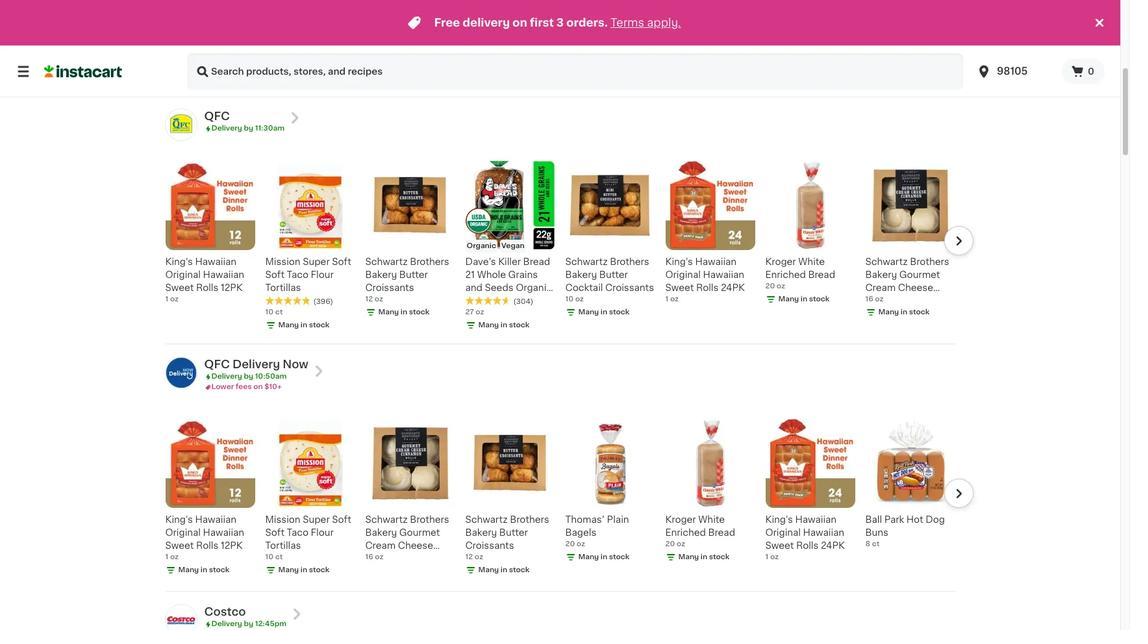 Task type: describe. For each thing, give the bounding box(es) containing it.
1 vertical spatial white
[[699, 516, 725, 525]]

(396)
[[314, 299, 333, 306]]

1 vertical spatial 16 oz
[[366, 554, 384, 561]]

98105
[[998, 66, 1028, 76]]

lower fees on $10+
[[212, 384, 282, 391]]

0 horizontal spatial enriched
[[666, 529, 706, 538]]

delivery for delivery by 10:50am
[[212, 373, 242, 380]]

tortillas for mission super soft soft taco flour tortillas
[[265, 284, 301, 293]]

0 horizontal spatial gourmet
[[400, 529, 440, 538]]

mission taco tortillas 10 ct
[[466, 19, 525, 52]]

vegan chocolate chip cookies 12 ct
[[165, 19, 244, 52]]

21 inside dave's killer bread organic 21 whole grains bread 27 oz
[[704, 32, 714, 42]]

whole inside dave's killer bread organic 21 whole grains bread 27 oz
[[716, 32, 745, 42]]

croissants inside 'schwartz brothers bakery butter cocktail croissants 10 oz'
[[606, 284, 654, 293]]

schwartz inside 'schwartz brothers bakery butter cocktail croissants 10 oz'
[[566, 258, 608, 267]]

9
[[566, 32, 571, 39]]

qfc for qfc delivery now
[[204, 360, 230, 370]]

1 vertical spatial kroger white enriched bread 20 oz
[[666, 516, 736, 548]]

mission for mission super soft soft taco flour tortillas 10 ct
[[265, 516, 301, 525]]

2 king's hawaiian original hawaiian sweet rolls 12pk 1 oz from the top
[[165, 516, 244, 561]]

0 vertical spatial 16
[[866, 296, 874, 303]]

flour for mission super soft soft taco flour tortillas 10 ct
[[311, 529, 334, 538]]

super for mission super soft soft taco flour tortillas
[[303, 258, 330, 267]]

now
[[283, 360, 308, 370]]

0 vertical spatial white
[[799, 258, 825, 267]]

costco
[[204, 607, 246, 618]]

delivery by 10:50am
[[212, 373, 287, 380]]

14
[[265, 58, 273, 65]]

lower
[[212, 384, 234, 391]]

flour for mission super soft soft taco flour tortillas
[[311, 271, 334, 280]]

0 horizontal spatial kroger
[[666, 516, 696, 525]]

10:50am
[[255, 373, 287, 380]]

chocolate chip cookies 12 ct
[[366, 19, 437, 52]]

francisco
[[265, 32, 310, 42]]

11:30am
[[255, 125, 285, 132]]

21 inside dave's killer bread 21 whole grains and seeds organic bread
[[466, 271, 475, 280]]

classic baguette 9 oz
[[566, 19, 643, 39]]

1 horizontal spatial 20
[[666, 541, 675, 548]]

2 12pk from the top
[[221, 542, 243, 551]]

27 oz
[[466, 309, 484, 316]]

organic inside dave's killer bread organic 21 whole grains bread 27 oz
[[666, 32, 702, 42]]

and
[[466, 284, 483, 293]]

Search field
[[187, 53, 964, 90]]

12:45pm
[[255, 621, 287, 628]]

2 horizontal spatial 20
[[766, 283, 775, 290]]

mission super soft soft taco flour tortillas
[[265, 258, 351, 293]]

0 horizontal spatial cream
[[366, 542, 396, 551]]

oz inside sprouts san francisco sourdough bread 14 oz
[[275, 58, 284, 65]]

thomas' plain bagels 20 oz
[[566, 516, 629, 548]]

sourdough
[[265, 45, 316, 55]]

delivery for delivery by 11:30am
[[212, 125, 242, 132]]

free delivery on first 3 orders. terms apply.
[[434, 18, 681, 28]]

thomas'
[[566, 516, 605, 525]]

item carousel region for qfc delivery now
[[147, 414, 974, 586]]

oz inside classic baguette 9 oz
[[572, 32, 581, 39]]

8
[[866, 541, 871, 548]]

san
[[303, 19, 321, 29]]

cocktail
[[566, 284, 603, 293]]

ct inside vegan chocolate chip cookies 12 ct
[[175, 45, 182, 52]]

buns
[[866, 529, 889, 538]]

dave's killer bread 21 whole grains and seeds organic bread
[[466, 258, 552, 306]]

1 vertical spatial 24pk
[[821, 542, 845, 551]]

first
[[530, 18, 554, 28]]

costco image
[[165, 605, 197, 630]]

0 vertical spatial schwartz brothers bakery butter croissants 12 oz
[[366, 258, 450, 303]]

organic inside dave's killer bread 21 whole grains and seeds organic bread
[[516, 284, 552, 293]]

park
[[885, 516, 905, 525]]

dave's for 21
[[466, 258, 496, 267]]

delivery up delivery by 10:50am at the left of page
[[233, 360, 280, 370]]

1 vertical spatial organic
[[467, 243, 496, 250]]

ct inside mission super soft soft taco flour tortillas 10 ct
[[275, 554, 283, 561]]

bread inside sprouts san francisco sourdough bread 14 oz
[[318, 45, 345, 55]]

butter inside 'schwartz brothers bakery butter cocktail croissants 10 oz'
[[600, 271, 628, 280]]

0 horizontal spatial cheese
[[398, 542, 433, 551]]

cookies inside vegan chocolate chip cookies 12 ct
[[189, 32, 226, 42]]

(304)
[[514, 299, 534, 306]]

mission for mission super soft soft taco flour tortillas
[[265, 258, 301, 267]]

sprouts san francisco sourdough bread 14 oz
[[265, 19, 345, 65]]

killer for whole
[[499, 258, 521, 267]]

0 vertical spatial enriched
[[766, 271, 806, 280]]

1 vertical spatial schwartz brothers bakery butter croissants 12 oz
[[466, 516, 550, 561]]

1 horizontal spatial croissants
[[466, 542, 514, 551]]

1 horizontal spatial cinnamon
[[866, 297, 913, 306]]

grains inside dave's killer bread 21 whole grains and seeds organic bread
[[509, 271, 538, 280]]

2 horizontal spatial 3
[[843, 19, 849, 29]]

0 vertical spatial king's hawaiian original hawaiian sweet rolls 24pk 1 oz
[[666, 258, 745, 303]]

super for mission super soft soft taco flour tortillas 10 ct
[[303, 516, 330, 525]]

terms apply. link
[[611, 18, 681, 28]]

1 vertical spatial schwartz brothers bakery gourmet cream cheese cinnamon rolls
[[366, 516, 450, 564]]

qfc image
[[165, 109, 197, 140]]

$10+
[[265, 384, 282, 391]]

2 by from the top
[[244, 373, 253, 380]]

1 12pk from the top
[[221, 284, 243, 293]]

1 horizontal spatial cheese
[[899, 284, 934, 293]]

mission for mission taco tortillas 10 ct
[[466, 19, 501, 29]]

1 horizontal spatial kroger
[[766, 258, 796, 267]]

dave's killer bread organic 21 whole grains bread 27 oz
[[666, 19, 751, 65]]

baguette
[[601, 19, 643, 29]]

0 vertical spatial 24pk
[[721, 284, 745, 293]]

croissant
[[797, 19, 840, 29]]



Task type: locate. For each thing, give the bounding box(es) containing it.
0 vertical spatial super
[[303, 258, 330, 267]]

on left first
[[513, 18, 528, 28]]

10 inside mission taco tortillas 10 ct
[[466, 45, 474, 52]]

0 horizontal spatial cinnamon
[[366, 555, 412, 564]]

1 horizontal spatial grains
[[666, 45, 695, 55]]

3 right first
[[557, 18, 564, 28]]

in
[[401, 58, 408, 65], [501, 58, 508, 65], [801, 296, 808, 303], [401, 309, 408, 316], [601, 309, 608, 316], [901, 309, 908, 316], [301, 322, 307, 329], [501, 322, 508, 329], [601, 554, 608, 561], [701, 554, 708, 561], [201, 567, 207, 574], [301, 567, 307, 574], [501, 567, 508, 574]]

3 inside limited time offer region
[[557, 18, 564, 28]]

0 horizontal spatial vegan
[[165, 19, 194, 29]]

gourmet
[[900, 271, 941, 280], [400, 529, 440, 538]]

2 vertical spatial organic
[[516, 284, 552, 293]]

oz
[[572, 32, 581, 39], [275, 58, 284, 65], [676, 58, 685, 65], [777, 283, 786, 290], [170, 296, 179, 303], [375, 296, 383, 303], [576, 296, 584, 303], [671, 296, 679, 303], [876, 296, 884, 303], [476, 309, 484, 316], [577, 541, 585, 548], [677, 541, 686, 548], [170, 554, 179, 561], [375, 554, 384, 561], [475, 554, 483, 561], [771, 554, 779, 561]]

by for qfc
[[244, 125, 253, 132]]

chip inside vegan chocolate chip cookies 12 ct
[[165, 32, 187, 42]]

0 vertical spatial organic
[[666, 32, 702, 42]]

rolls
[[196, 284, 219, 293], [697, 284, 719, 293], [915, 297, 937, 306], [196, 542, 219, 551], [797, 542, 819, 551], [415, 555, 437, 564]]

vegan inside vegan chocolate chip cookies 12 ct
[[165, 19, 194, 29]]

taco for mission super soft soft taco flour tortillas 10 ct
[[287, 529, 309, 538]]

mission inside mission super soft soft taco flour tortillas 10 ct
[[265, 516, 301, 525]]

12
[[165, 45, 173, 52], [366, 45, 373, 52], [366, 296, 373, 303], [466, 554, 473, 561]]

2 horizontal spatial organic
[[666, 32, 702, 42]]

chocolate inside the "chocolate chip cookies 12 ct"
[[366, 19, 413, 29]]

mission inside mission taco tortillas 10 ct
[[466, 19, 501, 29]]

on inside limited time offer region
[[513, 18, 528, 28]]

0 horizontal spatial white
[[699, 516, 725, 525]]

whole inside dave's killer bread 21 whole grains and seeds organic bread
[[477, 271, 506, 280]]

dave's inside dave's killer bread 21 whole grains and seeds organic bread
[[466, 258, 496, 267]]

taco inside mission super soft soft taco flour tortillas
[[287, 271, 309, 280]]

1 vertical spatial 16
[[366, 554, 373, 561]]

27
[[666, 58, 674, 65], [466, 309, 474, 316]]

oz inside dave's killer bread organic 21 whole grains bread 27 oz
[[676, 58, 685, 65]]

king's hawaiian original hawaiian sweet rolls 12pk 1 oz
[[165, 258, 244, 303], [165, 516, 244, 561]]

by for costco
[[244, 621, 253, 628]]

super inside mission super soft soft taco flour tortillas
[[303, 258, 330, 267]]

by
[[244, 125, 253, 132], [244, 373, 253, 380], [244, 621, 253, 628]]

2 qfc from the top
[[204, 360, 230, 370]]

grains up (304)
[[509, 271, 538, 280]]

schwartz brothers bakery gourmet cream cheese cinnamon rolls
[[866, 258, 950, 306], [366, 516, 450, 564]]

0 horizontal spatial 27
[[466, 309, 474, 316]]

qfc for qfc
[[204, 111, 230, 122]]

grains inside dave's killer bread organic 21 whole grains bread 27 oz
[[666, 45, 695, 55]]

1 qfc from the top
[[204, 111, 230, 122]]

delivery by 12:45pm
[[212, 621, 287, 628]]

taco
[[503, 19, 525, 29], [287, 271, 309, 280], [287, 529, 309, 538]]

killer inside dave's killer bread 21 whole grains and seeds organic bread
[[499, 258, 521, 267]]

flour
[[311, 271, 334, 280], [311, 529, 334, 538]]

dave's down organic vegan
[[466, 258, 496, 267]]

1 vertical spatial mission
[[265, 258, 301, 267]]

2 flour from the top
[[311, 529, 334, 538]]

dog
[[926, 516, 945, 525]]

0 vertical spatial cheese
[[899, 284, 934, 293]]

0 vertical spatial 12pk
[[221, 284, 243, 293]]

white
[[799, 258, 825, 267], [699, 516, 725, 525]]

tortillas
[[466, 32, 501, 42], [265, 284, 301, 293], [265, 542, 301, 551]]

0 vertical spatial flour
[[311, 271, 334, 280]]

mission super soft soft taco flour tortillas 10 ct
[[265, 516, 351, 561]]

0 horizontal spatial killer
[[499, 258, 521, 267]]

terms
[[611, 18, 645, 28]]

by up the lower fees on $10+
[[244, 373, 253, 380]]

sprouts
[[265, 19, 301, 29]]

16
[[866, 296, 874, 303], [366, 554, 373, 561]]

schwartz brothers bakery butter cocktail croissants 10 oz
[[566, 258, 654, 303]]

2 super from the top
[[303, 516, 330, 525]]

0 horizontal spatial schwartz brothers bakery butter croissants 12 oz
[[366, 258, 450, 303]]

27 down the and
[[466, 309, 474, 316]]

on for fees
[[254, 384, 263, 391]]

27 inside dave's killer bread organic 21 whole grains bread 27 oz
[[666, 58, 674, 65]]

1 vertical spatial enriched
[[666, 529, 706, 538]]

0 vertical spatial schwartz brothers bakery gourmet cream cheese cinnamon rolls
[[866, 258, 950, 306]]

1 vertical spatial cream
[[366, 542, 396, 551]]

2 item carousel region from the top
[[147, 414, 974, 586]]

2 vertical spatial tortillas
[[265, 542, 301, 551]]

1 horizontal spatial dave's
[[666, 19, 696, 29]]

qfc delivery now image
[[165, 358, 197, 389]]

organic up (304)
[[516, 284, 552, 293]]

0 horizontal spatial cookies
[[189, 32, 226, 42]]

delivery
[[463, 18, 510, 28]]

3 for on
[[557, 18, 564, 28]]

0 horizontal spatial chip
[[165, 32, 187, 42]]

ct inside the "chocolate chip cookies 12 ct"
[[375, 45, 382, 52]]

organic
[[666, 32, 702, 42], [467, 243, 496, 250], [516, 284, 552, 293]]

schwartz brothers bakery butter croissants 12 oz
[[366, 258, 450, 303], [466, 516, 550, 561]]

item carousel region for qfc
[[147, 156, 974, 339]]

1 chocolate from the left
[[196, 19, 244, 29]]

1 horizontal spatial enriched
[[766, 271, 806, 280]]

0 horizontal spatial organic
[[467, 243, 496, 250]]

chocolate left free
[[366, 19, 413, 29]]

dave's
[[666, 19, 696, 29], [466, 258, 496, 267]]

20
[[766, 283, 775, 290], [566, 541, 575, 548], [666, 541, 675, 548]]

27 down apply.
[[666, 58, 674, 65]]

delivery for delivery by 12:45pm
[[212, 621, 242, 628]]

on down delivery by 10:50am at the left of page
[[254, 384, 263, 391]]

0 button
[[1063, 58, 1105, 84]]

1 horizontal spatial schwartz brothers bakery butter croissants 12 oz
[[466, 516, 550, 561]]

bakery inside 'schwartz brothers bakery butter cocktail croissants 10 oz'
[[566, 271, 597, 280]]

1 horizontal spatial gourmet
[[900, 271, 941, 280]]

0 horizontal spatial 20
[[566, 541, 575, 548]]

1 vertical spatial cinnamon
[[366, 555, 412, 564]]

cream
[[866, 284, 896, 293], [366, 542, 396, 551]]

chocolate left sprouts
[[196, 19, 244, 29]]

mission
[[466, 19, 501, 29], [265, 258, 301, 267], [265, 516, 301, 525]]

1 vertical spatial on
[[254, 384, 263, 391]]

3 right croissant
[[843, 19, 849, 29]]

0 horizontal spatial king's hawaiian original hawaiian sweet rolls 24pk 1 oz
[[666, 258, 745, 303]]

seeds
[[485, 284, 514, 293]]

qfc up lower
[[204, 360, 230, 370]]

0 vertical spatial on
[[513, 18, 528, 28]]

qfc up delivery by 11:30am
[[204, 111, 230, 122]]

free
[[434, 18, 460, 28]]

sweet
[[165, 284, 194, 293], [666, 284, 694, 293], [165, 542, 194, 551], [766, 542, 794, 551]]

limited time offer region
[[0, 0, 1092, 45]]

kroger white enriched bread 20 oz
[[766, 258, 836, 290], [666, 516, 736, 548]]

ct inside ball park hot dog buns 8 ct
[[873, 541, 880, 548]]

1 horizontal spatial cookies
[[366, 32, 403, 42]]

tortillas inside mission super soft soft taco flour tortillas 10 ct
[[265, 542, 301, 551]]

bagels
[[566, 529, 597, 538]]

delivery by 11:30am
[[212, 125, 285, 132]]

classic
[[566, 19, 599, 29]]

organic vegan
[[467, 243, 525, 250]]

by left 12:45pm
[[244, 621, 253, 628]]

1 super from the top
[[303, 258, 330, 267]]

1 horizontal spatial schwartz brothers bakery gourmet cream cheese cinnamon rolls
[[866, 258, 950, 306]]

None search field
[[187, 53, 964, 90]]

tortillas inside mission taco tortillas 10 ct
[[466, 32, 501, 42]]

0 vertical spatial 21
[[704, 32, 714, 42]]

organic down item badge icon
[[467, 243, 496, 250]]

1 horizontal spatial whole
[[716, 32, 745, 42]]

butter
[[766, 19, 794, 29], [400, 271, 428, 280], [600, 271, 628, 280], [500, 529, 528, 538]]

0 vertical spatial mission
[[466, 19, 501, 29]]

brothers inside 'schwartz brothers bakery butter cocktail croissants 10 oz'
[[610, 258, 650, 267]]

enriched
[[766, 271, 806, 280], [666, 529, 706, 538]]

0 horizontal spatial croissants
[[366, 284, 414, 293]]

qfc
[[204, 111, 230, 122], [204, 360, 230, 370]]

delivery
[[212, 125, 242, 132], [233, 360, 280, 370], [212, 373, 242, 380], [212, 621, 242, 628]]

12 inside the "chocolate chip cookies 12 ct"
[[366, 45, 373, 52]]

12 inside vegan chocolate chip cookies 12 ct
[[165, 45, 173, 52]]

flour inside mission super soft soft taco flour tortillas 10 ct
[[311, 529, 334, 538]]

20 inside thomas' plain bagels 20 oz
[[566, 541, 575, 548]]

1 horizontal spatial white
[[799, 258, 825, 267]]

3 down "pack"
[[766, 45, 771, 52]]

0 vertical spatial by
[[244, 125, 253, 132]]

killer down organic vegan
[[499, 258, 521, 267]]

grains down apply.
[[666, 45, 695, 55]]

1 vertical spatial qfc
[[204, 360, 230, 370]]

dave's right terms
[[666, 19, 696, 29]]

3 for 3
[[766, 45, 771, 52]]

fees
[[236, 384, 252, 391]]

10 inside mission super soft soft taco flour tortillas 10 ct
[[265, 554, 274, 561]]

killer for 21
[[699, 19, 721, 29]]

1 horizontal spatial organic
[[516, 284, 552, 293]]

1 horizontal spatial kroger white enriched bread 20 oz
[[766, 258, 836, 290]]

1 horizontal spatial chocolate
[[366, 19, 413, 29]]

0 vertical spatial chip
[[415, 19, 437, 29]]

on
[[513, 18, 528, 28], [254, 384, 263, 391]]

whole left "pack"
[[716, 32, 745, 42]]

ct inside mission taco tortillas 10 ct
[[475, 45, 483, 52]]

super
[[303, 258, 330, 267], [303, 516, 330, 525]]

10 inside 'schwartz brothers bakery butter cocktail croissants 10 oz'
[[566, 296, 574, 303]]

item badge image
[[466, 208, 492, 234]]

on for delivery
[[513, 18, 528, 28]]

1 cookies from the left
[[189, 32, 226, 42]]

killer
[[699, 19, 721, 29], [499, 258, 521, 267]]

2 cookies from the left
[[366, 32, 403, 42]]

mission inside mission super soft soft taco flour tortillas
[[265, 258, 301, 267]]

1 horizontal spatial vegan
[[502, 243, 525, 250]]

1 vertical spatial 27
[[466, 309, 474, 316]]

1 vertical spatial chip
[[165, 32, 187, 42]]

taco for mission super soft soft taco flour tortillas
[[287, 271, 309, 280]]

1 vertical spatial tortillas
[[265, 284, 301, 293]]

1 vertical spatial item carousel region
[[147, 414, 974, 586]]

1 98105 button from the left
[[969, 53, 1063, 90]]

stock
[[409, 58, 430, 65], [509, 58, 530, 65], [810, 296, 830, 303], [409, 309, 430, 316], [609, 309, 630, 316], [910, 309, 930, 316], [309, 322, 330, 329], [509, 322, 530, 329], [609, 554, 630, 561], [709, 554, 730, 561], [209, 567, 230, 574], [309, 567, 330, 574], [509, 567, 530, 574]]

2 98105 button from the left
[[977, 53, 1055, 90]]

flour inside mission super soft soft taco flour tortillas
[[311, 271, 334, 280]]

butter croissant 3 pack 3 ct
[[766, 19, 849, 52]]

2 horizontal spatial croissants
[[606, 284, 654, 293]]

kroger
[[766, 258, 796, 267], [666, 516, 696, 525]]

killer right apply.
[[699, 19, 721, 29]]

pack
[[766, 32, 788, 42]]

cheese
[[899, 284, 934, 293], [398, 542, 433, 551]]

0 vertical spatial vegan
[[165, 19, 194, 29]]

king's
[[165, 258, 193, 267], [666, 258, 693, 267], [165, 516, 193, 525], [766, 516, 793, 525]]

1 horizontal spatial cream
[[866, 284, 896, 293]]

whole up seeds
[[477, 271, 506, 280]]

killer inside dave's killer bread organic 21 whole grains bread 27 oz
[[699, 19, 721, 29]]

chocolate inside vegan chocolate chip cookies 12 ct
[[196, 19, 244, 29]]

many in stock
[[379, 58, 430, 65], [479, 58, 530, 65], [779, 296, 830, 303], [379, 309, 430, 316], [579, 309, 630, 316], [879, 309, 930, 316], [278, 322, 330, 329], [479, 322, 530, 329], [579, 554, 630, 561], [679, 554, 730, 561], [178, 567, 230, 574], [278, 567, 330, 574], [479, 567, 530, 574]]

1 vertical spatial kroger
[[666, 516, 696, 525]]

item carousel region
[[147, 156, 974, 339], [147, 414, 974, 586]]

0 horizontal spatial grains
[[509, 271, 538, 280]]

tortillas for mission super soft soft taco flour tortillas 10 ct
[[265, 542, 301, 551]]

by left the 11:30am
[[244, 125, 253, 132]]

1 vertical spatial grains
[[509, 271, 538, 280]]

1 vertical spatial killer
[[499, 258, 521, 267]]

0 horizontal spatial 24pk
[[721, 284, 745, 293]]

taco inside mission taco tortillas 10 ct
[[503, 19, 525, 29]]

0 horizontal spatial 16
[[366, 554, 373, 561]]

schwartz
[[366, 258, 408, 267], [566, 258, 608, 267], [866, 258, 908, 267], [366, 516, 408, 525], [466, 516, 508, 525]]

cookies
[[189, 32, 226, 42], [366, 32, 403, 42]]

tortillas inside mission super soft soft taco flour tortillas
[[265, 284, 301, 293]]

1 vertical spatial whole
[[477, 271, 506, 280]]

qfc delivery now
[[204, 360, 308, 370]]

0 vertical spatial cream
[[866, 284, 896, 293]]

brothers
[[410, 258, 450, 267], [610, 258, 650, 267], [910, 258, 950, 267], [410, 516, 450, 525], [510, 516, 550, 525]]

21
[[704, 32, 714, 42], [466, 271, 475, 280]]

1 item carousel region from the top
[[147, 156, 974, 339]]

2 chocolate from the left
[[366, 19, 413, 29]]

delivery left the 11:30am
[[212, 125, 242, 132]]

3
[[557, 18, 564, 28], [843, 19, 849, 29], [766, 45, 771, 52]]

apply.
[[647, 18, 681, 28]]

10 ct
[[265, 309, 283, 316]]

1 vertical spatial king's hawaiian original hawaiian sweet rolls 24pk 1 oz
[[766, 516, 845, 561]]

1 flour from the top
[[311, 271, 334, 280]]

plain
[[607, 516, 629, 525]]

ct inside butter croissant 3 pack 3 ct
[[772, 45, 780, 52]]

0 vertical spatial item carousel region
[[147, 156, 974, 339]]

0 vertical spatial gourmet
[[900, 271, 941, 280]]

1 horizontal spatial 21
[[704, 32, 714, 42]]

instacart logo image
[[44, 64, 122, 79]]

hot
[[907, 516, 924, 525]]

2 vertical spatial mission
[[265, 516, 301, 525]]

0 vertical spatial 27
[[666, 58, 674, 65]]

organic down apply.
[[666, 32, 702, 42]]

1 by from the top
[[244, 125, 253, 132]]

0 vertical spatial dave's
[[666, 19, 696, 29]]

0 vertical spatial taco
[[503, 19, 525, 29]]

1 vertical spatial 12pk
[[221, 542, 243, 551]]

1 horizontal spatial chip
[[415, 19, 437, 29]]

super inside mission super soft soft taco flour tortillas 10 ct
[[303, 516, 330, 525]]

delivery down costco
[[212, 621, 242, 628]]

chip inside the "chocolate chip cookies 12 ct"
[[415, 19, 437, 29]]

2 vertical spatial by
[[244, 621, 253, 628]]

1 horizontal spatial 27
[[666, 58, 674, 65]]

dave's inside dave's killer bread organic 21 whole grains bread 27 oz
[[666, 19, 696, 29]]

★★★★★
[[265, 297, 311, 306], [265, 297, 311, 306], [466, 297, 511, 306], [466, 297, 511, 306]]

0 vertical spatial kroger
[[766, 258, 796, 267]]

dave's for organic
[[666, 19, 696, 29]]

ct
[[175, 45, 182, 52], [375, 45, 382, 52], [475, 45, 483, 52], [772, 45, 780, 52], [275, 309, 283, 316], [873, 541, 880, 548], [275, 554, 283, 561]]

oz inside 'schwartz brothers bakery butter cocktail croissants 10 oz'
[[576, 296, 584, 303]]

delivery up lower
[[212, 373, 242, 380]]

grains
[[666, 45, 695, 55], [509, 271, 538, 280]]

oz inside thomas' plain bagels 20 oz
[[577, 541, 585, 548]]

0
[[1089, 67, 1095, 76]]

vegan
[[165, 19, 194, 29], [502, 243, 525, 250]]

10
[[466, 45, 474, 52], [566, 296, 574, 303], [265, 309, 274, 316], [265, 554, 274, 561]]

0 vertical spatial whole
[[716, 32, 745, 42]]

0 vertical spatial 16 oz
[[866, 296, 884, 303]]

ball park hot dog buns 8 ct
[[866, 516, 945, 548]]

1 vertical spatial super
[[303, 516, 330, 525]]

2 vertical spatial taco
[[287, 529, 309, 538]]

orders.
[[567, 18, 608, 28]]

taco inside mission super soft soft taco flour tortillas 10 ct
[[287, 529, 309, 538]]

1 horizontal spatial king's hawaiian original hawaiian sweet rolls 24pk 1 oz
[[766, 516, 845, 561]]

1 horizontal spatial killer
[[699, 19, 721, 29]]

chocolate
[[196, 19, 244, 29], [366, 19, 413, 29]]

3 by from the top
[[244, 621, 253, 628]]

ball
[[866, 516, 883, 525]]

bread
[[724, 19, 751, 29], [318, 45, 345, 55], [698, 45, 725, 55], [524, 258, 551, 267], [809, 271, 836, 280], [466, 297, 493, 306], [709, 529, 736, 538]]

cookies inside the "chocolate chip cookies 12 ct"
[[366, 32, 403, 42]]

1 king's hawaiian original hawaiian sweet rolls 12pk 1 oz from the top
[[165, 258, 244, 303]]

0 vertical spatial grains
[[666, 45, 695, 55]]

whole
[[716, 32, 745, 42], [477, 271, 506, 280]]

0 vertical spatial killer
[[699, 19, 721, 29]]

bakery
[[366, 271, 397, 280], [566, 271, 597, 280], [866, 271, 898, 280], [366, 529, 397, 538], [466, 529, 497, 538]]

soft
[[332, 258, 351, 267], [265, 271, 285, 280], [332, 516, 351, 525], [265, 529, 285, 538]]

chip
[[415, 19, 437, 29], [165, 32, 187, 42]]

1 vertical spatial 21
[[466, 271, 475, 280]]

king's hawaiian original hawaiian sweet rolls 24pk 1 oz
[[666, 258, 745, 303], [766, 516, 845, 561]]

cinnamon
[[866, 297, 913, 306], [366, 555, 412, 564]]

butter inside butter croissant 3 pack 3 ct
[[766, 19, 794, 29]]



Task type: vqa. For each thing, say whether or not it's contained in the screenshot.


